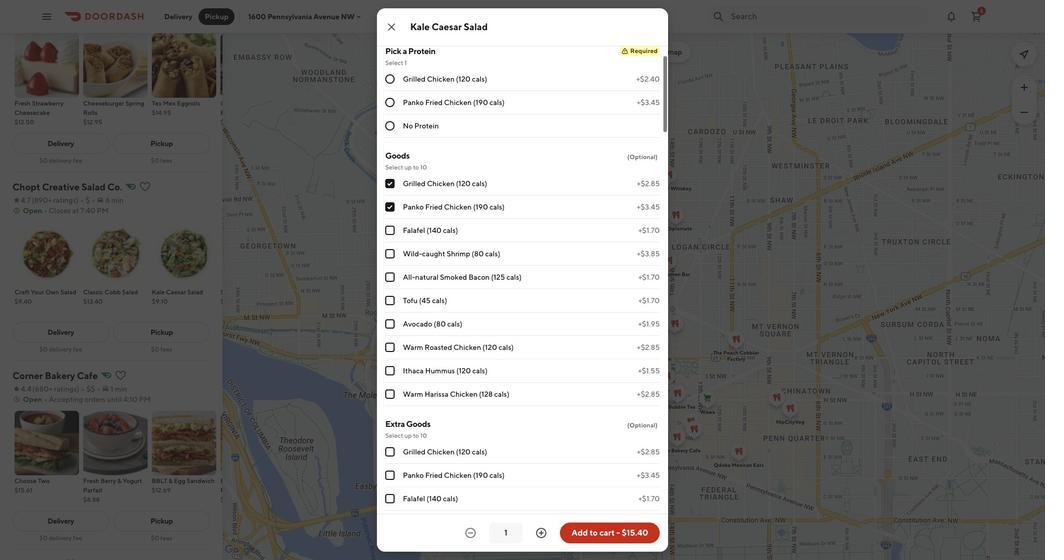 Task type: locate. For each thing, give the bounding box(es) containing it.
1 vertical spatial +$3.45
[[637, 203, 660, 211]]

3 fees from the top
[[160, 534, 173, 542]]

salad inside kale caesar salad $9.10
[[187, 288, 203, 296]]

pickup link down $9.10
[[113, 322, 210, 343]]

extra goods group
[[385, 419, 660, 560]]

1 horizontal spatial click to add this store to your saved list image
[[114, 369, 127, 382]]

1 vertical spatial (190
[[473, 203, 488, 211]]

0 vertical spatial ratings
[[53, 196, 76, 204]]

0 horizontal spatial caesar
[[166, 288, 186, 296]]

tea
[[687, 403, 696, 410], [687, 403, 696, 410]]

caesar right artisan
[[432, 21, 462, 32]]

select down pick
[[385, 59, 403, 67]]

2 vertical spatial (190
[[473, 471, 488, 480]]

2 $0 delivery fee from the top
[[39, 345, 82, 353]]

0 vertical spatial warm
[[403, 343, 423, 352]]

2 vertical spatial $0 delivery fee
[[39, 534, 82, 542]]

1 vertical spatial grilled
[[403, 179, 426, 188]]

2 grilled from the top
[[403, 179, 426, 188]]

10 down harissa
[[420, 432, 427, 439]]

• $
[[81, 196, 90, 204]]

hummus
[[425, 367, 455, 375]]

panko down goods select up to 10
[[403, 203, 424, 211]]

fried inside goods 'group'
[[425, 203, 443, 211]]

2 up from the top
[[405, 432, 412, 439]]

eggrolls
[[177, 99, 200, 107]]

(
[[32, 196, 34, 204], [32, 385, 35, 393]]

2 $0 fees from the top
[[151, 345, 173, 353]]

pm right 4:10
[[139, 395, 151, 404]]

fees down $14.95
[[160, 157, 173, 164]]

2 vertical spatial fees
[[160, 534, 173, 542]]

caesar
[[432, 21, 462, 32], [166, 288, 186, 296]]

average rating of 4.7 out of 5 element
[[12, 195, 31, 205]]

2 vertical spatial +$3.45
[[637, 471, 660, 480]]

0 vertical spatial open
[[23, 206, 42, 215]]

pickup right delivery button
[[205, 12, 229, 21]]

1 items, open order cart image
[[971, 10, 983, 23]]

extreme
[[221, 109, 245, 117]]

1 vertical spatial fried
[[425, 203, 443, 211]]

None checkbox
[[385, 179, 395, 188], [385, 202, 395, 212], [385, 226, 395, 235], [385, 249, 395, 258], [385, 273, 395, 282], [385, 296, 395, 305], [385, 343, 395, 352], [385, 390, 395, 399], [385, 471, 395, 480], [385, 179, 395, 188], [385, 202, 395, 212], [385, 226, 395, 235], [385, 249, 395, 258], [385, 273, 395, 282], [385, 296, 395, 305], [385, 343, 395, 352], [385, 390, 395, 399], [385, 471, 395, 480]]

2 10 from the top
[[420, 432, 427, 439]]

0 vertical spatial (190
[[473, 98, 488, 107]]

) for bakery
[[77, 385, 79, 393]]

croutons
[[428, 17, 459, 25]]

protein
[[408, 46, 436, 56], [415, 122, 439, 130]]

0 vertical spatial click to add this store to your saved list image
[[139, 180, 151, 193]]

0 vertical spatial select
[[385, 59, 403, 67]]

fees down $12.69 at the left
[[160, 534, 173, 542]]

3 fried from the top
[[425, 471, 443, 480]]

2 delivery from the top
[[49, 345, 72, 353]]

1 vertical spatial (optional)
[[627, 421, 658, 429]]

panko inside pick a protein group
[[403, 98, 424, 107]]

3 & from the left
[[240, 477, 244, 485]]

nando's
[[528, 306, 548, 312], [528, 306, 548, 312]]

i
[[632, 48, 634, 56]]

2 warm from the top
[[403, 390, 423, 398]]

+$3.45 for pick a protein
[[637, 98, 660, 107]]

1 vertical spatial click to add this store to your saved list image
[[114, 369, 127, 382]]

delivery button
[[158, 8, 199, 25]]

3 delivery from the top
[[49, 534, 72, 542]]

fee
[[73, 157, 82, 164], [73, 345, 82, 353], [73, 534, 82, 542]]

min right 6
[[111, 196, 124, 204]]

harissa
[[425, 390, 449, 398]]

2 cheesecake from the left
[[246, 109, 282, 117]]

select inside 'extra goods select up to 10'
[[385, 432, 403, 439]]

(optional) for extra goods
[[627, 421, 658, 429]]

$0 delivery fee for bakery
[[39, 534, 82, 542]]

pm down 6
[[97, 206, 109, 215]]

falafel for goods
[[403, 495, 425, 503]]

spring
[[126, 99, 144, 107]]

grilled inside goods 'group'
[[403, 179, 426, 188]]

goods right extra
[[406, 419, 431, 429]]

goods group
[[385, 150, 660, 406]]

cheesecake inside oreo® dream extreme cheesecake $11.50
[[246, 109, 282, 117]]

+$1.70 up "+$1.95"
[[639, 296, 660, 305]]

kale for kale caesar salad
[[410, 21, 430, 32]]

open
[[23, 206, 42, 215], [23, 395, 42, 404]]

(optional) inside goods 'group'
[[627, 153, 658, 161]]

2 panko fried chicken (190 cals) from the top
[[403, 203, 505, 211]]

$0 fees down $14.95
[[151, 157, 173, 164]]

1 vertical spatial up
[[405, 432, 412, 439]]

king
[[594, 359, 606, 365], [594, 359, 606, 365]]

0 vertical spatial delivery
[[49, 157, 72, 164]]

1 down a at the left of page
[[405, 59, 407, 67]]

salad for kale caesar salad
[[464, 21, 488, 32]]

0 vertical spatial (80
[[472, 250, 484, 258]]

delivery link down $8.88
[[12, 511, 109, 532]]

1 vertical spatial min
[[115, 385, 127, 393]]

salad left santa
[[187, 288, 203, 296]]

fresh up $12.50 on the left top
[[15, 99, 31, 107]]

+$1.70 up +$3.85
[[639, 226, 660, 235]]

pickup button
[[199, 8, 235, 25]]

salad right fe
[[247, 288, 263, 296]]

• left "$"
[[81, 196, 84, 204]]

bar
[[682, 271, 690, 277], [682, 271, 690, 277]]

2 vertical spatial select
[[385, 432, 403, 439]]

protein right a at the left of page
[[408, 46, 436, 56]]

le diplomate
[[660, 225, 692, 231], [660, 225, 692, 231]]

0 vertical spatial panko fried chicken (190 cals)
[[403, 98, 505, 107]]

at
[[72, 206, 79, 215]]

falafel (140 cals) for select
[[403, 226, 458, 235]]

chicken
[[427, 75, 455, 83], [444, 98, 472, 107], [427, 179, 455, 188], [646, 185, 666, 191], [646, 185, 666, 191], [444, 203, 472, 211], [454, 343, 481, 352], [450, 390, 478, 398], [427, 448, 455, 456], [444, 471, 472, 480]]

notification bell image
[[946, 10, 958, 23]]

ratings for bakery
[[54, 385, 77, 393]]

kale up $9.10
[[152, 288, 165, 296]]

1 vertical spatial (
[[32, 385, 35, 393]]

pennsylvania
[[268, 12, 312, 21]]

2 select from the top
[[385, 163, 403, 171]]

2 delivery link from the top
[[12, 322, 109, 343]]

delivery down two
[[48, 517, 74, 525]]

grilled inside pick a protein group
[[403, 75, 426, 83]]

artisan croutons (110 cals) group
[[385, 0, 660, 33]]

panko fried chicken (190 cals) inside goods 'group'
[[403, 203, 505, 211]]

& left egg
[[169, 477, 173, 485]]

dc bubble tea
[[660, 403, 696, 410], [660, 403, 696, 410]]

680+
[[35, 385, 53, 393]]

whiskey
[[671, 185, 692, 191], [671, 185, 692, 191]]

• down "680+"
[[44, 395, 47, 404]]

1 vertical spatial $0 fees
[[151, 345, 173, 353]]

$0 for delivery link corresponding to bakery
[[39, 534, 48, 542]]

caesar for kale caesar salad
[[432, 21, 462, 32]]

salad inside craft your own salad $9.40
[[60, 288, 76, 296]]

0 vertical spatial falafel (140 cals)
[[403, 226, 458, 235]]

1 grilled chicken (120 cals) from the top
[[403, 75, 487, 83]]

factory
[[727, 355, 746, 362], [727, 355, 746, 362]]

) left • $$ on the left bottom of the page
[[77, 385, 79, 393]]

2 vertical spatial grilled chicken (120 cals)
[[403, 448, 487, 456]]

4 +$2.85 from the top
[[637, 448, 660, 456]]

open for corner
[[23, 395, 42, 404]]

salad right own
[[60, 288, 76, 296]]

salad right croutons
[[464, 21, 488, 32]]

2 falafel from the top
[[403, 495, 425, 503]]

1 (140 from the top
[[427, 226, 442, 235]]

1 vertical spatial bacon
[[221, 477, 239, 485]]

delivery down "fresh strawberry cheesecake $12.50"
[[48, 139, 74, 148]]

fee for bakery
[[73, 534, 82, 542]]

cheesecake up $12.50 on the left top
[[15, 109, 50, 117]]

click to add this store to your saved list image for chopt creative salad co.
[[139, 180, 151, 193]]

delivery link for creative
[[12, 322, 109, 343]]

panko inside extra goods group
[[403, 471, 424, 480]]

fresh berry & yogurt parfait image
[[83, 411, 148, 475]]

+$3.45 inside extra goods group
[[637, 471, 660, 480]]

$0 fees for corner bakery cafe
[[151, 534, 173, 542]]

delivery for delivery link associated with creative
[[48, 328, 74, 337]]

cheesecake down dream
[[246, 109, 282, 117]]

berry
[[101, 477, 116, 485]]

1 vertical spatial (140
[[427, 495, 442, 503]]

0 horizontal spatial kale
[[152, 288, 165, 296]]

salad
[[464, 21, 488, 32], [82, 182, 106, 192], [60, 288, 76, 296], [122, 288, 138, 296], [187, 288, 203, 296], [247, 288, 263, 296]]

1 vertical spatial fresh
[[83, 477, 99, 485]]

0 vertical spatial (
[[32, 196, 34, 204]]

qdoba mexican eats
[[714, 462, 764, 468], [714, 462, 764, 468]]

cals) inside group
[[475, 17, 490, 25]]

3 pickup link from the top
[[113, 511, 210, 532]]

1 vertical spatial 1
[[111, 385, 113, 393]]

grilled chicken (120 cals) for pick a protein
[[403, 75, 487, 83]]

until
[[107, 395, 122, 404]]

None radio
[[385, 74, 395, 84]]

kale for kale caesar salad $9.10
[[152, 288, 165, 296]]

3 +$3.45 from the top
[[637, 471, 660, 480]]

0 vertical spatial panko
[[403, 98, 424, 107]]

up down 'no'
[[405, 163, 412, 171]]

grilled down 'extra goods select up to 10' at the left bottom of the page
[[403, 448, 426, 456]]

open down 4.4
[[23, 395, 42, 404]]

2 vertical spatial panko
[[403, 471, 424, 480]]

falafel for select
[[403, 226, 425, 235]]

select down no protein option
[[385, 163, 403, 171]]

0 vertical spatial grilled chicken (120 cals)
[[403, 75, 487, 83]]

caesar inside dialog
[[432, 21, 462, 32]]

1 horizontal spatial caesar
[[432, 21, 462, 32]]

open • accepting orders until 4:10 pm
[[23, 395, 151, 404]]

None radio
[[385, 98, 395, 107]]

oreo® dream extreme cheesecake $11.50
[[221, 99, 282, 126]]

3 grilled from the top
[[403, 448, 426, 456]]

1 vertical spatial )
[[77, 385, 79, 393]]

1 (190 from the top
[[473, 98, 488, 107]]

warm for warm harissa chicken (128 cals)
[[403, 390, 423, 398]]

2 fried from the top
[[425, 203, 443, 211]]

goods down no protein option
[[385, 151, 410, 161]]

wawa
[[700, 409, 715, 415], [700, 409, 715, 415]]

(140 inside goods 'group'
[[427, 226, 442, 235]]

1 vertical spatial to
[[413, 432, 419, 439]]

panko fried chicken (190 cals) inside extra goods group
[[403, 471, 505, 480]]

up down extra
[[405, 432, 412, 439]]

2 vertical spatial grilled
[[403, 448, 426, 456]]

classic cobb salad $13.40
[[83, 288, 138, 305]]

grill
[[645, 362, 655, 368], [645, 362, 655, 368]]

founding farmers dc
[[498, 396, 542, 409], [498, 396, 542, 409]]

fried inside extra goods group
[[425, 471, 443, 480]]

4.4
[[21, 385, 31, 393]]

delivery link down craft your own salad $9.40 on the left of page
[[12, 322, 109, 343]]

flower child
[[466, 378, 497, 384], [466, 378, 497, 384]]

1 inside pick a protein select 1
[[405, 59, 407, 67]]

$15.61
[[15, 486, 32, 494]]

cheeseburger
[[83, 99, 124, 107]]

warm down ithaca
[[403, 390, 423, 398]]

None checkbox
[[385, 319, 395, 329], [385, 366, 395, 376], [385, 447, 395, 457], [385, 494, 395, 503], [385, 319, 395, 329], [385, 366, 395, 376], [385, 447, 395, 457], [385, 494, 395, 503]]

min for corner bakery cafe
[[115, 385, 127, 393]]

3 $0 fees from the top
[[151, 534, 173, 542]]

0 vertical spatial protein
[[408, 46, 436, 56]]

grilled chicken (120 cals) inside extra goods group
[[403, 448, 487, 456]]

kale inside dialog
[[410, 21, 430, 32]]

2 & from the left
[[169, 477, 173, 485]]

1 grilled from the top
[[403, 75, 426, 83]]

roasted
[[425, 343, 452, 352]]

fried inside pick a protein group
[[425, 98, 443, 107]]

0 vertical spatial up
[[405, 163, 412, 171]]

to inside goods select up to 10
[[413, 163, 419, 171]]

a
[[403, 46, 407, 56]]

grilled down goods select up to 10
[[403, 179, 426, 188]]

(190 inside goods 'group'
[[473, 203, 488, 211]]

1 & from the left
[[117, 477, 121, 485]]

caesar up $9.10
[[166, 288, 186, 296]]

hipcityveg
[[776, 418, 805, 425], [776, 418, 805, 425]]

1 select from the top
[[385, 59, 403, 67]]

2 fee from the top
[[73, 345, 82, 353]]

grilled down pick a protein select 1
[[403, 75, 426, 83]]

$9.40
[[15, 298, 32, 305]]

panko for select
[[403, 471, 424, 480]]

1 vertical spatial delivery link
[[12, 322, 109, 343]]

+$2.85
[[637, 179, 660, 188], [637, 343, 660, 352], [637, 390, 660, 398], [637, 448, 660, 456]]

1 vertical spatial delivery
[[49, 345, 72, 353]]

2 fees from the top
[[160, 345, 173, 353]]

1 vertical spatial pm
[[139, 395, 151, 404]]

falafel inside extra goods group
[[403, 495, 425, 503]]

2 grilled chicken (120 cals) from the top
[[403, 179, 487, 188]]

avocado (80 cals)
[[403, 320, 463, 328]]

(125
[[491, 273, 505, 281]]

2 (140 from the top
[[427, 495, 442, 503]]

select
[[385, 59, 403, 67], [385, 163, 403, 171], [385, 432, 403, 439]]

10 down no protein at left
[[420, 163, 427, 171]]

2 vertical spatial panko fried chicken (190 cals)
[[403, 471, 505, 480]]

+$1.70 up $15.40 on the bottom right of page
[[639, 495, 660, 503]]

1 vertical spatial falafel (140 cals)
[[403, 495, 458, 503]]

+
[[667, 185, 670, 191], [667, 185, 670, 191]]

pickup link for corner bakery cafe
[[113, 511, 210, 532]]

fresh up parfait at bottom
[[83, 477, 99, 485]]

craft your own salad image
[[15, 222, 79, 287]]

+$3.45 inside pick a protein group
[[637, 98, 660, 107]]

+$3.45 inside goods 'group'
[[637, 203, 660, 211]]

3 grilled chicken (120 cals) from the top
[[403, 448, 487, 456]]

add to cart - $15.40
[[572, 528, 648, 538]]

panko up 'no'
[[403, 98, 424, 107]]

(190 for goods
[[473, 203, 488, 211]]

panko down 'extra goods select up to 10' at the left bottom of the page
[[403, 471, 424, 480]]

classic cobb salad image
[[83, 222, 148, 287]]

co.
[[107, 182, 122, 192]]

0 vertical spatial 1
[[405, 59, 407, 67]]

0 vertical spatial kale
[[410, 21, 430, 32]]

1 up from the top
[[405, 163, 412, 171]]

delivery for 1st delivery link from the top
[[48, 139, 74, 148]]

bacon inside goods 'group'
[[469, 273, 490, 281]]

select inside goods select up to 10
[[385, 163, 403, 171]]

2 vertical spatial pickup link
[[113, 511, 210, 532]]

panko for up
[[403, 203, 424, 211]]

min up until
[[115, 385, 127, 393]]

2 vertical spatial click to add this store to your saved list image
[[64, 558, 77, 560]]

1 fried from the top
[[425, 98, 443, 107]]

protein right 'no'
[[415, 122, 439, 130]]

0 vertical spatial goods
[[385, 151, 410, 161]]

delivery for delivery link corresponding to bakery
[[48, 517, 74, 525]]

cobbler
[[740, 349, 760, 355], [740, 349, 760, 355]]

& inside bacon & cheddar panini $10.15
[[240, 477, 244, 485]]

0 vertical spatial pickup link
[[113, 133, 210, 154]]

2 (190 from the top
[[473, 203, 488, 211]]

2 pickup link from the top
[[113, 322, 210, 343]]

pickup inside pickup button
[[205, 12, 229, 21]]

salad inside santa fe salad $10.60
[[247, 288, 263, 296]]

$0 for chopt creative salad co.'s 'pickup' link
[[151, 345, 159, 353]]

3 $0 delivery fee from the top
[[39, 534, 82, 542]]

3 panko fried chicken (190 cals) from the top
[[403, 471, 505, 480]]

(120 inside pick a protein group
[[456, 75, 471, 83]]

( right 4.7
[[32, 196, 34, 204]]

• down 890+
[[44, 206, 47, 215]]

panko inside goods 'group'
[[403, 203, 424, 211]]

2 +$3.45 from the top
[[637, 203, 660, 211]]

2 +$1.70 from the top
[[639, 273, 660, 281]]

ratings up open • closes at 7:40 pm
[[53, 196, 76, 204]]

(140 inside extra goods group
[[427, 495, 442, 503]]

salad right cobb
[[122, 288, 138, 296]]

click to add this store to your saved list image
[[139, 180, 151, 193], [114, 369, 127, 382], [64, 558, 77, 560]]

grilled chicken (120 cals) inside goods 'group'
[[403, 179, 487, 188]]

open menu image
[[41, 10, 53, 23]]

) left "• $"
[[76, 196, 78, 204]]

1 +$3.45 from the top
[[637, 98, 660, 107]]

delivery down craft your own salad $9.40 on the left of page
[[48, 328, 74, 337]]

1 vertical spatial fee
[[73, 345, 82, 353]]

open • closes at 7:40 pm
[[23, 206, 109, 215]]

2 vertical spatial $0 fees
[[151, 534, 173, 542]]

1 up until
[[111, 385, 113, 393]]

1 open from the top
[[23, 206, 42, 215]]

+$1.70 down +$3.85
[[639, 273, 660, 281]]

le
[[660, 225, 666, 231], [660, 225, 666, 231]]

0 vertical spatial falafel
[[403, 226, 425, 235]]

2 vertical spatial delivery link
[[12, 511, 109, 532]]

•
[[81, 196, 84, 204], [92, 196, 95, 204], [44, 206, 47, 215], [81, 385, 84, 393], [97, 385, 100, 393], [44, 395, 47, 404]]

0 vertical spatial to
[[413, 163, 419, 171]]

3 select from the top
[[385, 432, 403, 439]]

artisan
[[403, 17, 427, 25]]

kale inside kale caesar salad $9.10
[[152, 288, 165, 296]]

0 vertical spatial 10
[[420, 163, 427, 171]]

up inside 'extra goods select up to 10'
[[405, 432, 412, 439]]

all-natural smoked bacon (125 cals)
[[403, 273, 522, 281]]

3 (190 from the top
[[473, 471, 488, 480]]

salad inside dialog
[[464, 21, 488, 32]]

move
[[636, 48, 654, 56]]

0 horizontal spatial &
[[117, 477, 121, 485]]

close kale caesar salad image
[[385, 21, 398, 33]]

2 open from the top
[[23, 395, 42, 404]]

goods inside goods select up to 10
[[385, 151, 410, 161]]

required
[[631, 47, 658, 55]]

0 vertical spatial pm
[[97, 206, 109, 215]]

$0 for delivery link associated with creative
[[39, 345, 48, 353]]

1
[[405, 59, 407, 67], [111, 385, 113, 393]]

pickup link down $12.69 at the left
[[113, 511, 210, 532]]

0 vertical spatial fee
[[73, 157, 82, 164]]

$0 fees down $9.10
[[151, 345, 173, 353]]

& left cheddar
[[240, 477, 244, 485]]

bacon left (125 on the left of the page
[[469, 273, 490, 281]]

1 vertical spatial select
[[385, 163, 403, 171]]

dream
[[242, 99, 262, 107]]

(80 right "shrimp"
[[472, 250, 484, 258]]

fresh inside "fresh strawberry cheesecake $12.50"
[[15, 99, 31, 107]]

1 horizontal spatial kale
[[410, 21, 430, 32]]

salad for classic cobb salad $13.40
[[122, 288, 138, 296]]

1 horizontal spatial 1
[[405, 59, 407, 67]]

grilled chicken (120 cals) for goods
[[403, 179, 487, 188]]

grilled chicken (120 cals) down goods select up to 10
[[403, 179, 487, 188]]

fresh strawberry cheesecake image
[[15, 33, 79, 98]]

fresh for fresh strawberry cheesecake $12.50
[[15, 99, 31, 107]]

0 vertical spatial )
[[76, 196, 78, 204]]

0 vertical spatial min
[[111, 196, 124, 204]]

1 $0 delivery fee from the top
[[39, 157, 82, 164]]

fresh inside fresh berry & yogurt parfait $8.88
[[83, 477, 99, 485]]

goods inside 'extra goods select up to 10'
[[406, 419, 431, 429]]

cobb
[[105, 288, 121, 296]]

bakery
[[45, 370, 75, 381], [671, 447, 688, 453], [671, 447, 688, 453]]

1 vertical spatial (80
[[434, 320, 446, 328]]

1 vertical spatial kale
[[152, 288, 165, 296]]

1 vertical spatial warm
[[403, 390, 423, 398]]

(optional) inside extra goods group
[[627, 421, 658, 429]]

delivery inside button
[[164, 12, 192, 21]]

cheeseburger spring rolls image
[[83, 33, 148, 98]]

0 vertical spatial (140
[[427, 226, 442, 235]]

ratings for creative
[[53, 196, 76, 204]]

delivery left pickup button
[[164, 12, 192, 21]]

1 cheesecake from the left
[[15, 109, 50, 117]]

(80
[[472, 250, 484, 258], [434, 320, 446, 328]]

& right the berry
[[117, 477, 121, 485]]

$0 fees down $12.69 at the left
[[151, 534, 173, 542]]

) for creative
[[76, 196, 78, 204]]

0 vertical spatial +$3.45
[[637, 98, 660, 107]]

0 vertical spatial $0 fees
[[151, 157, 173, 164]]

1 vertical spatial panko fried chicken (190 cals)
[[403, 203, 505, 211]]

1 vertical spatial 10
[[420, 432, 427, 439]]

1 warm from the top
[[403, 343, 423, 352]]

caesar inside kale caesar salad $9.10
[[166, 288, 186, 296]]

pickup link down $14.95
[[113, 133, 210, 154]]

salad inside classic cobb salad $13.40
[[122, 288, 138, 296]]

3 panko from the top
[[403, 471, 424, 480]]

qdoba
[[714, 462, 731, 468], [714, 462, 731, 468]]

choose two image
[[15, 411, 79, 475]]

3 fee from the top
[[73, 534, 82, 542]]

bubble
[[669, 403, 686, 410], [669, 403, 686, 410]]

fried for select
[[425, 471, 443, 480]]

warm up ithaca
[[403, 343, 423, 352]]

fried for protein
[[425, 98, 443, 107]]

click to add this store to your saved list image for corner bakery cafe
[[114, 369, 127, 382]]

artisan croutons (110 cals)
[[403, 17, 490, 25]]

falafel inside goods 'group'
[[403, 226, 425, 235]]

open down 4.7
[[23, 206, 42, 215]]

0 horizontal spatial click to add this store to your saved list image
[[64, 558, 77, 560]]

2 panko from the top
[[403, 203, 424, 211]]

open for chopt
[[23, 206, 42, 215]]

grilled for up
[[403, 179, 426, 188]]

warm roasted chicken (120 cals)
[[403, 343, 514, 352]]

mex
[[163, 99, 176, 107]]

grilled chicken (120 cals) down pick a protein select 1
[[403, 75, 487, 83]]

chipotle mexican grill
[[629, 355, 672, 368], [629, 355, 672, 368]]

farmers
[[522, 396, 542, 402], [522, 396, 542, 402]]

(120 inside extra goods group
[[456, 448, 471, 456]]

kale right close kale caesar salad "icon"
[[410, 21, 430, 32]]

select down extra
[[385, 432, 403, 439]]

panko fried chicken (190 cals) inside pick a protein group
[[403, 98, 505, 107]]

(80 right avocado
[[434, 320, 446, 328]]

ratings up accepting
[[54, 385, 77, 393]]

1 falafel (140 cals) from the top
[[403, 226, 458, 235]]

+$2.85 inside extra goods group
[[637, 448, 660, 456]]

2 horizontal spatial &
[[240, 477, 244, 485]]

2 falafel (140 cals) from the top
[[403, 495, 458, 503]]

0 vertical spatial grilled
[[403, 75, 426, 83]]

falafel (140 cals) inside extra goods group
[[403, 495, 458, 503]]

1 10 from the top
[[420, 163, 427, 171]]

2 vertical spatial to
[[590, 528, 598, 538]]

1 panko from the top
[[403, 98, 424, 107]]

1 vertical spatial ratings
[[54, 385, 77, 393]]

2 +$2.85 from the top
[[637, 343, 660, 352]]

3 delivery link from the top
[[12, 511, 109, 532]]

2 horizontal spatial click to add this store to your saved list image
[[139, 180, 151, 193]]

1 vertical spatial goods
[[406, 419, 431, 429]]

( right 4.4
[[32, 385, 35, 393]]

0 horizontal spatial bacon
[[221, 477, 239, 485]]

0 vertical spatial bacon
[[469, 273, 490, 281]]

kale caesar salad $9.10
[[152, 288, 203, 305]]

$0 fees for chopt creative salad co.
[[151, 345, 173, 353]]

grilled chicken (120 cals) down 'extra goods select up to 10' at the left bottom of the page
[[403, 448, 487, 456]]

bacon up panini
[[221, 477, 239, 485]]

(190 inside extra goods group
[[473, 471, 488, 480]]

2 vertical spatial delivery
[[49, 534, 72, 542]]

falafel (140 cals) inside goods 'group'
[[403, 226, 458, 235]]

1 horizontal spatial cheesecake
[[246, 109, 282, 117]]

grilled chicken (120 cals) inside pick a protein group
[[403, 75, 487, 83]]

natural
[[415, 273, 439, 281]]

0 vertical spatial $0 delivery fee
[[39, 157, 82, 164]]

nando's peri-peri
[[528, 306, 576, 312], [528, 306, 576, 312]]

(optional) for goods
[[627, 153, 658, 161]]

1 (optional) from the top
[[627, 153, 658, 161]]

grilled inside extra goods group
[[403, 448, 426, 456]]

0 vertical spatial fees
[[160, 157, 173, 164]]

& inside bblt & egg sandwich $12.69
[[169, 477, 173, 485]]

4 +$1.70 from the top
[[639, 495, 660, 503]]

fees down $9.10
[[160, 345, 173, 353]]

$11.50
[[221, 118, 239, 126]]

delivery link down "fresh strawberry cheesecake $12.50"
[[12, 133, 109, 154]]

goods
[[385, 151, 410, 161], [406, 419, 431, 429]]

1 horizontal spatial fresh
[[83, 477, 99, 485]]

1 vertical spatial grilled chicken (120 cals)
[[403, 179, 487, 188]]

0 horizontal spatial fresh
[[15, 99, 31, 107]]

delivery for delivery button
[[164, 12, 192, 21]]

1 fee from the top
[[73, 157, 82, 164]]

(190 inside pick a protein group
[[473, 98, 488, 107]]

panko
[[403, 98, 424, 107], [403, 203, 424, 211], [403, 471, 424, 480]]

1 vertical spatial caesar
[[166, 288, 186, 296]]

& inside fresh berry & yogurt parfait $8.88
[[117, 477, 121, 485]]

1 falafel from the top
[[403, 226, 425, 235]]

powered by google image
[[225, 545, 256, 555]]

2 (optional) from the top
[[627, 421, 658, 429]]

1 vertical spatial $0 delivery fee
[[39, 345, 82, 353]]

salad up "$"
[[82, 182, 106, 192]]

• right $$
[[97, 385, 100, 393]]

recenter the map image
[[1018, 48, 1031, 60]]

0 vertical spatial fried
[[425, 98, 443, 107]]

$0 for 1st delivery link from the top
[[39, 157, 48, 164]]

1 vertical spatial fees
[[160, 345, 173, 353]]

10 inside goods select up to 10
[[420, 163, 427, 171]]

1 panko fried chicken (190 cals) from the top
[[403, 98, 505, 107]]

zoom in image
[[1018, 81, 1031, 94]]



Task type: vqa. For each thing, say whether or not it's contained in the screenshot.


Task type: describe. For each thing, give the bounding box(es) containing it.
1 pickup link from the top
[[113, 133, 210, 154]]

+$3.85
[[637, 250, 660, 258]]

pick
[[385, 46, 401, 56]]

kale caesar salad dialog
[[377, 0, 668, 560]]

decrease quantity by 1 image
[[464, 527, 477, 539]]

( for chopt
[[32, 196, 34, 204]]

wild-caught shrimp (80 cals)
[[403, 250, 501, 258]]

smoked
[[440, 273, 467, 281]]

1 min
[[111, 385, 127, 393]]

3 +$1.70 from the top
[[639, 296, 660, 305]]

shrimp
[[447, 250, 470, 258]]

0 horizontal spatial 1
[[111, 385, 113, 393]]

to inside button
[[590, 528, 598, 538]]

panko fried chicken (190 cals) for goods
[[403, 203, 505, 211]]

craft
[[15, 288, 29, 296]]

fried for up
[[425, 203, 443, 211]]

santa
[[221, 288, 237, 296]]

bacon & cheddar panini $10.15
[[221, 477, 271, 503]]

goods select up to 10
[[385, 151, 427, 171]]

grilled for select
[[403, 448, 426, 456]]

1 delivery link from the top
[[12, 133, 109, 154]]

1 horizontal spatial pm
[[139, 395, 151, 404]]

$15.40
[[622, 528, 648, 538]]

grilled for protein
[[403, 75, 426, 83]]

fees for corner bakery cafe
[[160, 534, 173, 542]]

wild-
[[403, 250, 422, 258]]

fresh strawberry cheesecake $12.50
[[15, 99, 64, 126]]

Artisan Croutons (110 cals) checkbox
[[385, 17, 395, 26]]

0 horizontal spatial pm
[[97, 206, 109, 215]]

3 +$2.85 from the top
[[637, 390, 660, 398]]

(190 for pick a protein
[[473, 98, 488, 107]]

(140 for goods
[[427, 495, 442, 503]]

extra goods select up to 10
[[385, 419, 431, 439]]

fees for chopt creative salad co.
[[160, 345, 173, 353]]

(128
[[479, 390, 493, 398]]

(120 for goods
[[456, 179, 471, 188]]

map region
[[223, 4, 1045, 560]]

warm harissa chicken (128 cals)
[[403, 390, 510, 398]]

$0 for 3rd 'pickup' link from the bottom
[[151, 157, 159, 164]]

up inside goods select up to 10
[[405, 163, 412, 171]]

zoom out image
[[1018, 106, 1031, 119]]

1 $0 fees from the top
[[151, 157, 173, 164]]

$0 delivery fee for creative
[[39, 345, 82, 353]]

bacon inside bacon & cheddar panini $10.15
[[221, 477, 239, 485]]

Current quantity is 1 number field
[[496, 527, 516, 539]]

yogurt
[[123, 477, 142, 485]]

$10.15
[[221, 496, 239, 503]]

1 +$1.70 from the top
[[639, 226, 660, 235]]

none radio inside pick a protein group
[[385, 74, 395, 84]]

(190 for extra goods
[[473, 471, 488, 480]]

creative
[[42, 182, 80, 192]]

+$1.95
[[638, 320, 660, 328]]

$$
[[86, 385, 95, 393]]

salad for kale caesar salad $9.10
[[187, 288, 203, 296]]

1 fees from the top
[[160, 157, 173, 164]]

bblt & egg sandwich image
[[152, 411, 216, 475]]

craft your own salad $9.40
[[15, 288, 76, 305]]

$0 for 'pickup' link associated with corner bakery cafe
[[151, 534, 159, 542]]

( for corner
[[32, 385, 35, 393]]

grilled chicken (120 cals) for extra goods
[[403, 448, 487, 456]]

4:10
[[123, 395, 138, 404]]

extra
[[385, 419, 405, 429]]

egg
[[174, 477, 185, 485]]

your
[[31, 288, 44, 296]]

accepting
[[49, 395, 83, 404]]

closes
[[49, 206, 71, 215]]

+$1.55
[[638, 367, 660, 375]]

bblt & egg sandwich $12.69
[[152, 477, 215, 494]]

1600 pennsylvania avenue nw
[[248, 12, 355, 21]]

4.7
[[21, 196, 31, 204]]

(140 for select
[[427, 226, 442, 235]]

• left $$
[[81, 385, 84, 393]]

tex
[[152, 99, 162, 107]]

no
[[403, 122, 413, 130]]

protein inside pick a protein select 1
[[408, 46, 436, 56]]

delivery link for bakery
[[12, 511, 109, 532]]

map
[[668, 48, 682, 56]]

(110
[[460, 17, 474, 25]]

kale caesar salad image
[[152, 222, 216, 287]]

pickup down $14.95
[[151, 139, 173, 148]]

ithaca hummus (120 cals)
[[403, 367, 488, 375]]

6 min
[[106, 196, 124, 204]]

bblt
[[152, 477, 167, 485]]

1 +$2.85 from the top
[[637, 179, 660, 188]]

panko fried chicken (190 cals) for pick a protein
[[403, 98, 505, 107]]

fee for creative
[[73, 345, 82, 353]]

the
[[655, 48, 666, 56]]

santa fe salad $10.60
[[221, 288, 263, 305]]

warm for warm roasted chicken (120 cals)
[[403, 343, 423, 352]]

1600
[[248, 12, 266, 21]]

1 vertical spatial protein
[[415, 122, 439, 130]]

+$1.70 inside extra goods group
[[639, 495, 660, 503]]

add
[[572, 528, 588, 538]]

fe
[[238, 288, 245, 296]]

$12.69
[[152, 486, 171, 494]]

(120 for pick a protein
[[456, 75, 471, 83]]

pickup down $9.10
[[151, 328, 173, 337]]

panko for protein
[[403, 98, 424, 107]]

search
[[599, 48, 622, 56]]

+$3.45 for goods
[[637, 203, 660, 211]]

$8.88
[[83, 496, 100, 503]]

oreo®
[[221, 99, 241, 107]]

as
[[623, 48, 630, 56]]

fresh berry & yogurt parfait $8.88
[[83, 477, 142, 503]]

1 delivery from the top
[[49, 157, 72, 164]]

cart
[[600, 528, 615, 538]]

+$2.40
[[636, 75, 660, 83]]

(45
[[419, 296, 431, 305]]

pickup down $12.69 at the left
[[151, 517, 173, 525]]

$14.95
[[152, 109, 171, 117]]

choose two $15.61
[[15, 477, 50, 494]]

orders
[[85, 395, 106, 404]]

delivery for creative
[[49, 345, 72, 353]]

pick a protein select 1
[[385, 46, 436, 67]]

caesar for kale caesar salad $9.10
[[166, 288, 186, 296]]

+$3.45 for extra goods
[[637, 471, 660, 480]]

0 horizontal spatial (80
[[434, 320, 446, 328]]

avocado
[[403, 320, 432, 328]]

$10.60
[[221, 298, 241, 305]]

fresh for fresh berry & yogurt parfait $8.88
[[83, 477, 99, 485]]

average rating of 4.4 out of 5 element
[[12, 384, 31, 394]]

(120 for extra goods
[[456, 448, 471, 456]]

• $$
[[81, 385, 95, 393]]

min for chopt creative salad co.
[[111, 196, 124, 204]]

5
[[980, 8, 984, 14]]

add to cart - $15.40 button
[[560, 523, 660, 544]]

No Protein radio
[[385, 121, 395, 131]]

increase quantity by 1 image
[[535, 527, 548, 539]]

pickup link for chopt creative salad co.
[[113, 322, 210, 343]]

salad for santa fe salad $10.60
[[247, 288, 263, 296]]

$12.95
[[83, 118, 102, 126]]

-
[[617, 528, 620, 538]]

& for bacon
[[240, 477, 244, 485]]

10 inside 'extra goods select up to 10'
[[420, 432, 427, 439]]

falafel (140 cals) for goods
[[403, 495, 458, 503]]

tex mex eggrolls $14.95
[[152, 99, 200, 117]]

1600 pennsylvania avenue nw button
[[248, 12, 363, 21]]

pick a protein group
[[385, 46, 660, 138]]

all-
[[403, 273, 415, 281]]

choose
[[15, 477, 37, 485]]

tex mex eggrolls image
[[152, 33, 216, 98]]

& for bblt
[[169, 477, 173, 485]]

salad for chopt creative salad co.
[[82, 182, 106, 192]]

caught
[[422, 250, 445, 258]]

to inside 'extra goods select up to 10'
[[413, 432, 419, 439]]

delivery for bakery
[[49, 534, 72, 542]]

tofu (45 cals)
[[403, 296, 447, 305]]

no protein
[[403, 122, 439, 130]]

( 680+ ratings )
[[32, 385, 79, 393]]

chopt
[[12, 182, 40, 192]]

panko fried chicken (190 cals) for extra goods
[[403, 471, 505, 480]]

cheeseburger spring rolls $12.95
[[83, 99, 144, 126]]

• right "$"
[[92, 196, 95, 204]]

cheesecake inside "fresh strawberry cheesecake $12.50"
[[15, 109, 50, 117]]

$12.50
[[15, 118, 34, 126]]

select inside pick a protein select 1
[[385, 59, 403, 67]]

$13.40
[[83, 298, 103, 305]]



